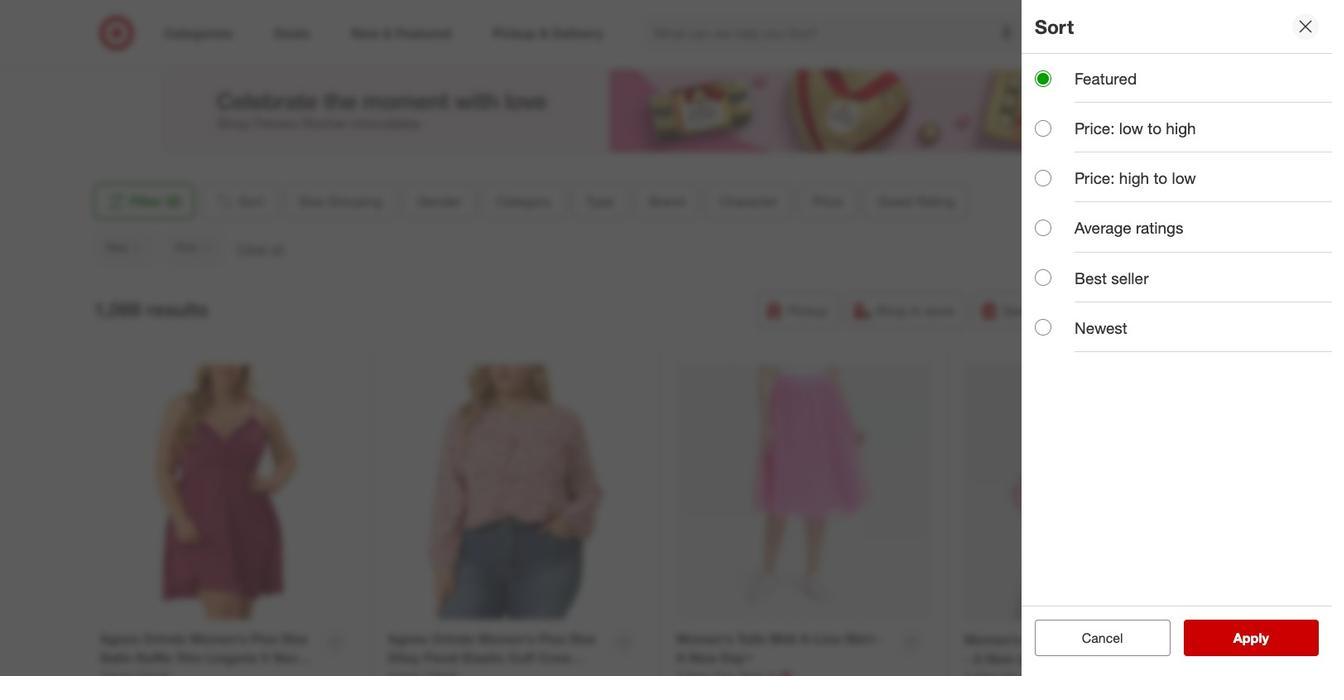 Task type: vqa. For each thing, say whether or not it's contained in the screenshot.
'SHAPES'
no



Task type: locate. For each thing, give the bounding box(es) containing it.
pickup button
[[757, 292, 839, 329]]

1 vertical spatial -
[[965, 650, 970, 667]]

brand button
[[635, 183, 699, 220]]

valentine's for valentine's day outfits
[[718, 28, 780, 45]]

high down price: low to high
[[1120, 168, 1150, 187]]

pink
[[175, 240, 197, 254]]

0 horizontal spatial new
[[689, 649, 717, 666]]

filter
[[130, 193, 162, 210]]

size inside 'button'
[[298, 193, 323, 210]]

0 horizontal spatial neck
[[273, 649, 306, 666]]

women's
[[190, 630, 247, 647], [478, 630, 535, 647], [676, 630, 734, 647], [965, 631, 1022, 648]]

agnes for satin
[[100, 630, 140, 647]]

price: down featured
[[1075, 119, 1116, 138]]

0 horizontal spatial day
[[681, 28, 704, 45]]

0 horizontal spatial shop
[[569, 28, 601, 45]]

floral
[[424, 649, 459, 666]]

red
[[106, 240, 127, 254]]

orinda up ruffle
[[143, 630, 186, 647]]

1 valentine's from the left
[[615, 28, 677, 45]]

- left day™
[[965, 650, 970, 667]]

agnes up ditsy
[[388, 630, 428, 647]]

day
[[681, 28, 704, 45], [784, 28, 807, 45], [1041, 302, 1064, 319]]

clear all button
[[236, 239, 284, 258]]

character button
[[705, 183, 792, 220]]

plus for v
[[251, 630, 278, 647]]

day left outfits
[[784, 28, 807, 45]]

agnes inside agnes orinda women's plus size ditsy floral elastic cuff crew neck peasant blouses
[[388, 630, 428, 647]]

0 vertical spatial price:
[[1075, 119, 1116, 138]]

2 price: from the top
[[1075, 168, 1116, 187]]

featured
[[1075, 69, 1138, 88]]

delivery
[[1068, 302, 1116, 319]]

1 horizontal spatial -
[[965, 650, 970, 667]]

neck for agnes orinda women's plus size satin ruffle trim lingerie v neck pajamas nightgown
[[273, 649, 306, 666]]

to for low
[[1154, 168, 1168, 187]]

1 price: from the top
[[1075, 119, 1116, 138]]

neck inside agnes orinda women's plus size ditsy floral elastic cuff crew neck peasant blouses
[[388, 668, 420, 676]]

1 horizontal spatial plus
[[539, 630, 566, 647]]

day inside button
[[1041, 302, 1064, 319]]

neck inside agnes orinda women's plus size satin ruffle trim lingerie v neck pajamas nightgown
[[273, 649, 306, 666]]

valentine's day link
[[615, 28, 704, 45]]

price
[[812, 193, 843, 210]]

agnes
[[100, 630, 140, 647], [388, 630, 428, 647]]

women's inside agnes orinda women's plus size ditsy floral elastic cuff crew neck peasant blouses
[[478, 630, 535, 647]]

0 horizontal spatial low
[[1120, 119, 1144, 138]]

agnes inside agnes orinda women's plus size satin ruffle trim lingerie v neck pajamas nightgown
[[100, 630, 140, 647]]

1 vertical spatial price:
[[1075, 168, 1116, 187]]

-
[[879, 630, 884, 647], [965, 650, 970, 667]]

lingerie
[[207, 649, 258, 666]]

0 horizontal spatial orinda
[[143, 630, 186, 647]]

1 horizontal spatial shop
[[876, 302, 908, 319]]

women's inside women's hooded love sweatshirt - a new day™
[[965, 631, 1022, 648]]

1 vertical spatial shop
[[876, 302, 908, 319]]

0 vertical spatial -
[[879, 630, 884, 647]]

1 horizontal spatial low
[[1173, 168, 1197, 187]]

results
[[147, 297, 208, 320]]

1 vertical spatial low
[[1173, 168, 1197, 187]]

orinda up floral
[[432, 630, 474, 647]]

sweatshirt
[[1113, 631, 1180, 648]]

low up price: high to low
[[1120, 119, 1144, 138]]

all
[[271, 240, 284, 257]]

1 vertical spatial to
[[1154, 168, 1168, 187]]

search
[[1019, 26, 1059, 43]]

0 vertical spatial neck
[[273, 649, 306, 666]]

size inside agnes orinda women's plus size ditsy floral elastic cuff crew neck peasant blouses
[[570, 630, 596, 647]]

1 horizontal spatial valentine's
[[718, 28, 780, 45]]

plus inside agnes orinda women's plus size satin ruffle trim lingerie v neck pajamas nightgown
[[251, 630, 278, 647]]

day up advertisement element
[[681, 28, 704, 45]]

a
[[676, 649, 686, 666], [974, 650, 983, 667]]

0 horizontal spatial high
[[1120, 168, 1150, 187]]

1 horizontal spatial neck
[[388, 668, 420, 676]]

0 horizontal spatial -
[[879, 630, 884, 647]]

shop in store button
[[846, 292, 966, 329]]

crew
[[538, 649, 572, 666]]

v
[[261, 649, 270, 666]]

shipping button
[[1133, 292, 1227, 329]]

shop left the in
[[876, 302, 908, 319]]

apply button
[[1184, 620, 1320, 656]]

pajamas
[[100, 668, 154, 676]]

women's hooded love sweatshirt - a new day™
[[965, 631, 1180, 667]]

new inside women's hooded love sweatshirt - a new day™
[[987, 650, 1015, 667]]

1 plus from the left
[[251, 630, 278, 647]]

search button
[[1019, 15, 1059, 55]]

2 valentine's from the left
[[718, 28, 780, 45]]

size
[[298, 193, 323, 210], [282, 630, 308, 647], [570, 630, 596, 647]]

sort
[[1036, 15, 1075, 38], [238, 193, 264, 210]]

size inside agnes orinda women's plus size satin ruffle trim lingerie v neck pajamas nightgown
[[282, 630, 308, 647]]

gender button
[[403, 183, 476, 220]]

1 horizontal spatial a
[[974, 650, 983, 667]]

plus
[[251, 630, 278, 647], [539, 630, 566, 647]]

advertisement element
[[163, 69, 1157, 152]]

None radio
[[1036, 170, 1052, 186], [1036, 220, 1052, 236], [1036, 319, 1052, 336], [1036, 170, 1052, 186], [1036, 220, 1052, 236], [1036, 319, 1052, 336]]

None radio
[[1036, 70, 1052, 87], [1036, 120, 1052, 136], [1036, 269, 1052, 286], [1036, 70, 1052, 87], [1036, 120, 1052, 136], [1036, 269, 1052, 286]]

neck right v
[[273, 649, 306, 666]]

size grouping
[[298, 193, 382, 210]]

store
[[925, 302, 955, 319]]

0 vertical spatial to
[[1148, 119, 1162, 138]]

2 agnes from the left
[[388, 630, 428, 647]]

agnes orinda women's plus size ditsy floral elastic cuff crew neck peasant blouses image
[[388, 365, 643, 620], [388, 365, 643, 620]]

plus inside agnes orinda women's plus size ditsy floral elastic cuff crew neck peasant blouses
[[539, 630, 566, 647]]

price: up 'average'
[[1075, 168, 1116, 187]]

1 vertical spatial sort
[[238, 193, 264, 210]]

0 horizontal spatial agnes
[[100, 630, 140, 647]]

outfits
[[810, 28, 850, 45]]

a inside women's tulle midi a-line skirt - a new day™
[[676, 649, 686, 666]]

size for agnes orinda women's plus size satin ruffle trim lingerie v neck pajamas nightgown
[[282, 630, 308, 647]]

women's tulle midi a-line skirt - a new day™
[[676, 630, 884, 666]]

price:
[[1075, 119, 1116, 138], [1075, 168, 1116, 187]]

price: low to high
[[1075, 119, 1197, 138]]

0 horizontal spatial plus
[[251, 630, 278, 647]]

sort button
[[201, 183, 278, 220]]

pink button
[[163, 229, 226, 266]]

orinda for ruffle
[[143, 630, 186, 647]]

type button
[[572, 183, 628, 220]]

1,068
[[94, 297, 141, 320]]

- inside women's tulle midi a-line skirt - a new day™
[[879, 630, 884, 647]]

orinda
[[143, 630, 186, 647], [432, 630, 474, 647]]

sort dialog
[[1022, 0, 1333, 676]]

low up ratings
[[1173, 168, 1197, 187]]

high up price: high to low
[[1167, 119, 1197, 138]]

seller
[[1112, 268, 1149, 287]]

ditsy
[[388, 649, 420, 666]]

2 plus from the left
[[539, 630, 566, 647]]

best
[[1075, 268, 1108, 287]]

agnes up satin
[[100, 630, 140, 647]]

1 horizontal spatial sort
[[1036, 15, 1075, 38]]

1 orinda from the left
[[143, 630, 186, 647]]

1 agnes from the left
[[100, 630, 140, 647]]

target
[[471, 28, 507, 45]]

0 vertical spatial low
[[1120, 119, 1144, 138]]

women's tulle midi a-line skirt - a new day™ link
[[676, 630, 893, 667]]

orinda inside agnes orinda women's plus size ditsy floral elastic cuff crew neck peasant blouses
[[432, 630, 474, 647]]

day™
[[1018, 650, 1049, 667]]

neck
[[273, 649, 306, 666], [388, 668, 420, 676]]

0 vertical spatial sort
[[1036, 15, 1075, 38]]

plus up v
[[251, 630, 278, 647]]

a inside women's hooded love sweatshirt - a new day™
[[974, 650, 983, 667]]

valentine's left outfits
[[718, 28, 780, 45]]

1,068 results
[[94, 297, 208, 320]]

day right same at the top right of the page
[[1041, 302, 1064, 319]]

shop
[[569, 28, 601, 45], [876, 302, 908, 319]]

to for high
[[1148, 119, 1162, 138]]

0 horizontal spatial valentine's
[[615, 28, 677, 45]]

a-
[[801, 630, 815, 647]]

1 vertical spatial neck
[[388, 668, 420, 676]]

agnes orinda women's plus size satin ruffle trim lingerie v neck pajamas nightgown image
[[100, 365, 355, 620], [100, 365, 355, 620]]

brand
[[649, 193, 684, 210]]

category
[[496, 193, 551, 210]]

0 horizontal spatial sort
[[238, 193, 264, 210]]

1 horizontal spatial new
[[987, 650, 1015, 667]]

shop right holiday
[[569, 28, 601, 45]]

1 horizontal spatial high
[[1167, 119, 1197, 138]]

1 horizontal spatial agnes
[[388, 630, 428, 647]]

neck down ditsy
[[388, 668, 420, 676]]

plus up crew
[[539, 630, 566, 647]]

satin
[[100, 649, 132, 666]]

2 orinda from the left
[[432, 630, 474, 647]]

valentine's up advertisement element
[[615, 28, 677, 45]]

guest rating
[[877, 193, 955, 210]]

to up price: high to low
[[1148, 119, 1162, 138]]

orinda inside agnes orinda women's plus size satin ruffle trim lingerie v neck pajamas nightgown
[[143, 630, 186, 647]]

blouses
[[479, 668, 529, 676]]

1 horizontal spatial day
[[784, 28, 807, 45]]

women's hooded love sweatshirt - a new day™ image
[[965, 365, 1221, 621], [965, 365, 1221, 621]]

red button
[[94, 229, 156, 266]]

agnes orinda women's plus size satin ruffle trim lingerie v neck pajamas nightgown link
[[100, 630, 316, 676]]

women's tulle midi a-line skirt - a new day™ image
[[676, 365, 932, 620], [676, 365, 932, 620]]

2 horizontal spatial day
[[1041, 302, 1064, 319]]

low
[[1120, 119, 1144, 138], [1173, 168, 1197, 187]]

high
[[1167, 119, 1197, 138], [1120, 168, 1150, 187]]

same day delivery
[[1003, 302, 1116, 319]]

0 horizontal spatial a
[[676, 649, 686, 666]]

to up ratings
[[1154, 168, 1168, 187]]

1 horizontal spatial orinda
[[432, 630, 474, 647]]

to
[[1148, 119, 1162, 138], [1154, 168, 1168, 187]]

- right skirt
[[879, 630, 884, 647]]



Task type: describe. For each thing, give the bounding box(es) containing it.
line
[[815, 630, 842, 647]]

shop in store
[[876, 302, 955, 319]]

valentine's day outfits
[[718, 28, 850, 45]]

tulle
[[738, 630, 766, 647]]

filter (2)
[[130, 193, 181, 210]]

grouping
[[327, 193, 382, 210]]

cancel button
[[1036, 620, 1171, 656]]

orinda for floral
[[432, 630, 474, 647]]

pickup
[[788, 302, 828, 319]]

new inside women's tulle midi a-line skirt - a new day™
[[689, 649, 717, 666]]

newest
[[1075, 318, 1128, 337]]

women's inside agnes orinda women's plus size satin ruffle trim lingerie v neck pajamas nightgown
[[190, 630, 247, 647]]

agnes orinda women's plus size satin ruffle trim lingerie v neck pajamas nightgown
[[100, 630, 308, 676]]

shop inside button
[[876, 302, 908, 319]]

price button
[[798, 183, 857, 220]]

hooded
[[1026, 631, 1075, 648]]

women's hooded love sweatshirt - a new day™ link
[[965, 630, 1182, 668]]

in
[[911, 302, 922, 319]]

cuff
[[509, 649, 535, 666]]

day for valentine's day
[[681, 28, 704, 45]]

sort inside button
[[238, 193, 264, 210]]

women's inside women's tulle midi a-line skirt - a new day™
[[676, 630, 734, 647]]

agnes orinda women's plus size ditsy floral elastic cuff crew neck peasant blouses link
[[388, 630, 604, 676]]

elastic
[[463, 649, 505, 666]]

price: for price: low to high
[[1075, 119, 1116, 138]]

same day delivery button
[[973, 292, 1126, 329]]

sort inside dialog
[[1036, 15, 1075, 38]]

day™
[[721, 649, 753, 666]]

size for agnes orinda women's plus size ditsy floral elastic cuff crew neck peasant blouses
[[570, 630, 596, 647]]

gender
[[417, 193, 461, 210]]

average ratings
[[1075, 218, 1184, 237]]

1 vertical spatial high
[[1120, 168, 1150, 187]]

size grouping button
[[284, 183, 396, 220]]

(2)
[[166, 193, 181, 210]]

clear
[[236, 240, 268, 257]]

skirt
[[845, 630, 875, 647]]

target link
[[471, 28, 507, 45]]

0 vertical spatial shop
[[569, 28, 601, 45]]

character
[[719, 193, 778, 210]]

- inside women's hooded love sweatshirt - a new day™
[[965, 650, 970, 667]]

neck for agnes orinda women's plus size ditsy floral elastic cuff crew neck peasant blouses
[[388, 668, 420, 676]]

day for valentine's day outfits
[[784, 28, 807, 45]]

guest
[[877, 193, 913, 210]]

holiday shop
[[521, 28, 601, 45]]

ratings
[[1137, 218, 1184, 237]]

cancel
[[1083, 630, 1124, 646]]

agnes orinda women's plus size ditsy floral elastic cuff crew neck peasant blouses
[[388, 630, 596, 676]]

plus for crew
[[539, 630, 566, 647]]

price: high to low
[[1075, 168, 1197, 187]]

same
[[1003, 302, 1038, 319]]

best seller
[[1075, 268, 1149, 287]]

trim
[[176, 649, 203, 666]]

average
[[1075, 218, 1132, 237]]

day for same day delivery
[[1041, 302, 1064, 319]]

0 vertical spatial high
[[1167, 119, 1197, 138]]

rating
[[917, 193, 955, 210]]

valentine's day
[[615, 28, 704, 45]]

love
[[1079, 631, 1109, 648]]

category button
[[482, 183, 565, 220]]

What can we help you find? suggestions appear below search field
[[644, 15, 1031, 51]]

shipping
[[1164, 302, 1216, 319]]

apply
[[1234, 630, 1270, 646]]

guest rating button
[[863, 183, 969, 220]]

price: for price: high to low
[[1075, 168, 1116, 187]]

nightgown
[[158, 668, 226, 676]]

peasant
[[424, 668, 475, 676]]

holiday shop link
[[521, 28, 601, 45]]

valentine's for valentine's day
[[615, 28, 677, 45]]

midi
[[770, 630, 797, 647]]

filter (2) button
[[94, 183, 194, 220]]

ruffle
[[136, 649, 172, 666]]

agnes for ditsy
[[388, 630, 428, 647]]

clear all
[[236, 240, 284, 257]]

holiday
[[521, 28, 566, 45]]

type
[[586, 193, 614, 210]]



